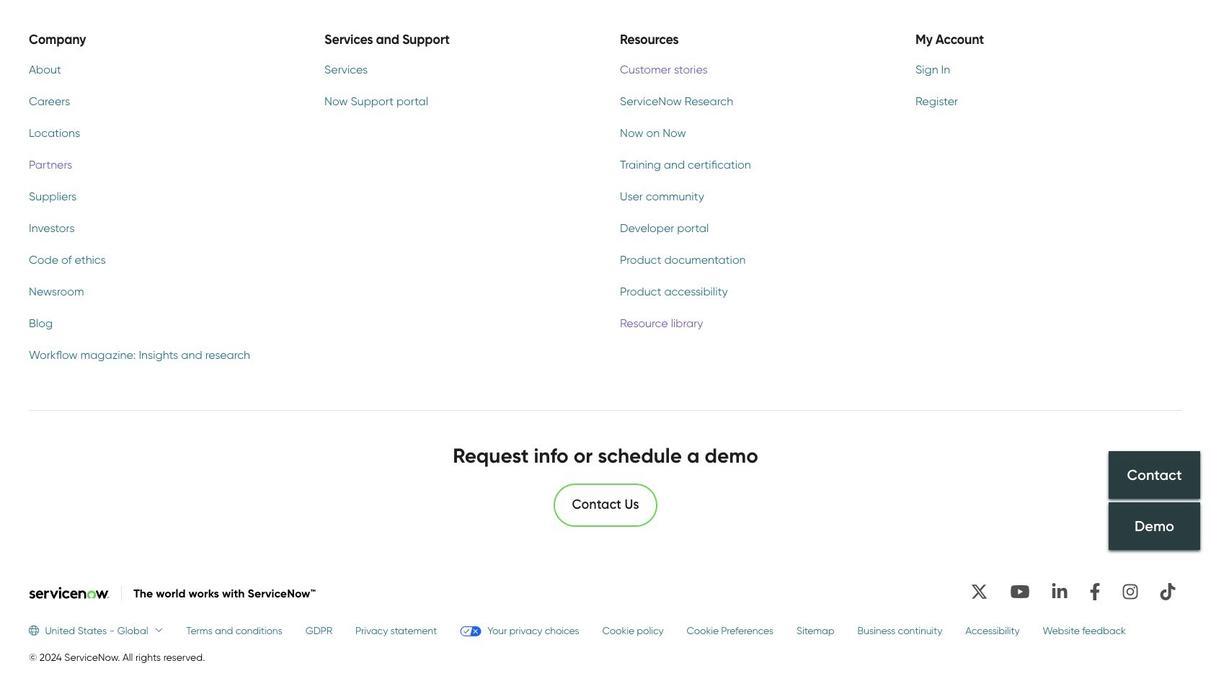Task type: locate. For each thing, give the bounding box(es) containing it.
facebook image
[[1083, 577, 1108, 606]]

linkedin image
[[1045, 577, 1074, 606]]

servicenow image
[[29, 587, 110, 599]]

angle down image
[[148, 626, 163, 636]]



Task type: vqa. For each thing, say whether or not it's contained in the screenshot.
linkedin image
yes



Task type: describe. For each thing, give the bounding box(es) containing it.
tiktok image
[[1154, 577, 1182, 606]]

youtube image
[[1004, 577, 1037, 606]]

globe image
[[29, 626, 45, 636]]

instagram image
[[1116, 577, 1145, 606]]

twitter image
[[964, 577, 995, 606]]



